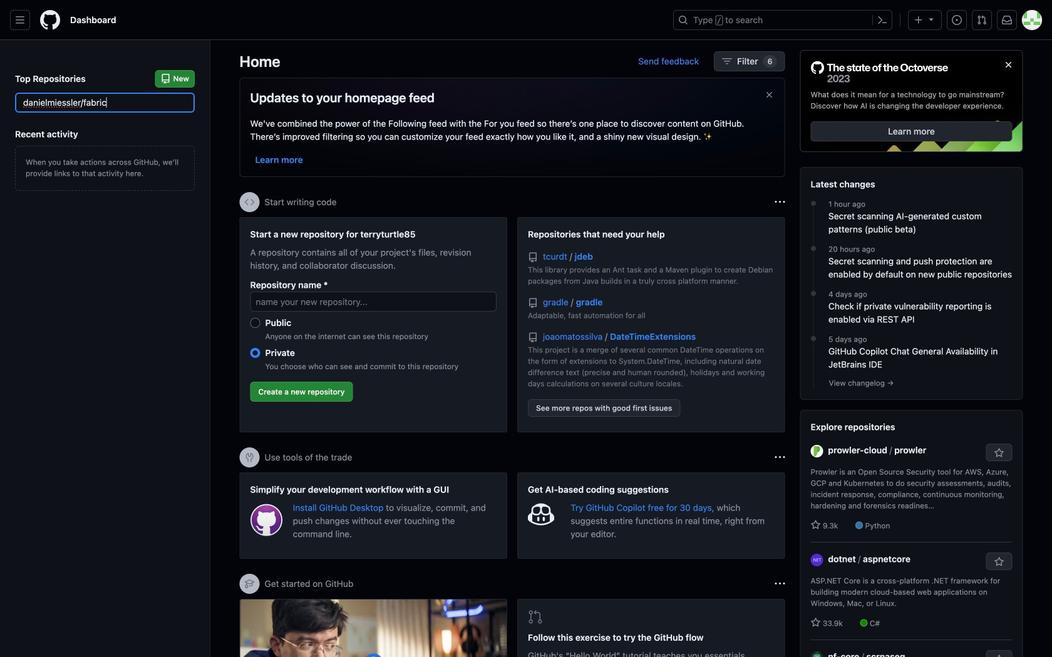 Task type: locate. For each thing, give the bounding box(es) containing it.
github logo image
[[811, 61, 949, 84]]

plus image
[[914, 15, 924, 25]]

1 vertical spatial star this repository image
[[995, 655, 1005, 658]]

repositories that need your help element
[[518, 217, 785, 433]]

3 dot fill image from the top
[[809, 289, 819, 299]]

0 vertical spatial star image
[[811, 521, 821, 531]]

0 vertical spatial star this repository image
[[995, 558, 1005, 568]]

dot fill image
[[809, 199, 819, 209], [809, 244, 819, 254], [809, 289, 819, 299]]

explore element
[[800, 50, 1023, 658]]

1 star this repository image from the top
[[995, 558, 1005, 568]]

0 vertical spatial why am i seeing this? image
[[775, 197, 785, 207]]

star image
[[811, 521, 821, 531], [811, 618, 821, 629]]

explore repositories navigation
[[800, 410, 1023, 658]]

2 why am i seeing this? image from the top
[[775, 580, 785, 590]]

1 horizontal spatial git pull request image
[[977, 15, 987, 25]]

why am i seeing this? image
[[775, 197, 785, 207], [775, 580, 785, 590]]

try the github flow element
[[518, 600, 785, 658]]

0 vertical spatial repo image
[[528, 253, 538, 263]]

git pull request image
[[977, 15, 987, 25], [528, 610, 543, 625]]

1 star image from the top
[[811, 521, 821, 531]]

Top Repositories search field
[[15, 93, 195, 113]]

triangle down image
[[927, 14, 937, 24]]

what is github? image
[[240, 600, 507, 658]]

1 vertical spatial star image
[[811, 618, 821, 629]]

1 vertical spatial git pull request image
[[528, 610, 543, 625]]

why am i seeing this? image for repositories that need your help element
[[775, 197, 785, 207]]

repo image
[[528, 253, 538, 263], [528, 299, 538, 309]]

repo image
[[528, 333, 538, 343]]

1 vertical spatial repo image
[[528, 299, 538, 309]]

why am i seeing this? image for 'try the github flow' element
[[775, 580, 785, 590]]

0 horizontal spatial git pull request image
[[528, 610, 543, 625]]

@prowler-cloud profile image
[[811, 445, 824, 458]]

star this repository image
[[995, 558, 1005, 568], [995, 655, 1005, 658]]

star this repository image
[[995, 449, 1005, 459]]

0 vertical spatial dot fill image
[[809, 199, 819, 209]]

None radio
[[250, 318, 260, 328]]

2 dot fill image from the top
[[809, 244, 819, 254]]

1 vertical spatial dot fill image
[[809, 244, 819, 254]]

2 vertical spatial dot fill image
[[809, 289, 819, 299]]

1 why am i seeing this? image from the top
[[775, 197, 785, 207]]

None radio
[[250, 348, 260, 358]]

2 star image from the top
[[811, 618, 821, 629]]

1 vertical spatial why am i seeing this? image
[[775, 580, 785, 590]]

close image
[[1004, 60, 1014, 70]]



Task type: describe. For each thing, give the bounding box(es) containing it.
star image for @prowler-cloud profile image
[[811, 521, 821, 531]]

dot fill image
[[809, 334, 819, 344]]

code image
[[245, 197, 255, 207]]

2 star this repository image from the top
[[995, 655, 1005, 658]]

issue opened image
[[952, 15, 962, 25]]

1 dot fill image from the top
[[809, 199, 819, 209]]

filter image
[[722, 56, 733, 66]]

tools image
[[245, 453, 255, 463]]

x image
[[765, 90, 775, 100]]

what is github? element
[[240, 600, 508, 658]]

none radio inside start a new repository element
[[250, 348, 260, 358]]

get ai-based coding suggestions element
[[518, 473, 785, 560]]

2 repo image from the top
[[528, 299, 538, 309]]

none radio inside start a new repository element
[[250, 318, 260, 328]]

Find a repository… text field
[[15, 93, 195, 113]]

1 repo image from the top
[[528, 253, 538, 263]]

command palette image
[[878, 15, 888, 25]]

0 vertical spatial git pull request image
[[977, 15, 987, 25]]

start a new repository element
[[240, 217, 508, 433]]

@dotnet profile image
[[811, 554, 824, 567]]

star image for '@dotnet profile' image
[[811, 618, 821, 629]]

git pull request image inside 'try the github flow' element
[[528, 610, 543, 625]]

notifications image
[[1002, 15, 1013, 25]]

homepage image
[[40, 10, 60, 30]]

name your new repository... text field
[[250, 292, 497, 312]]

simplify your development workflow with a gui element
[[240, 473, 508, 560]]

why am i seeing this? image
[[775, 453, 785, 463]]

mortar board image
[[245, 580, 255, 590]]

github desktop image
[[250, 504, 283, 537]]



Task type: vqa. For each thing, say whether or not it's contained in the screenshot.
Rep1
no



